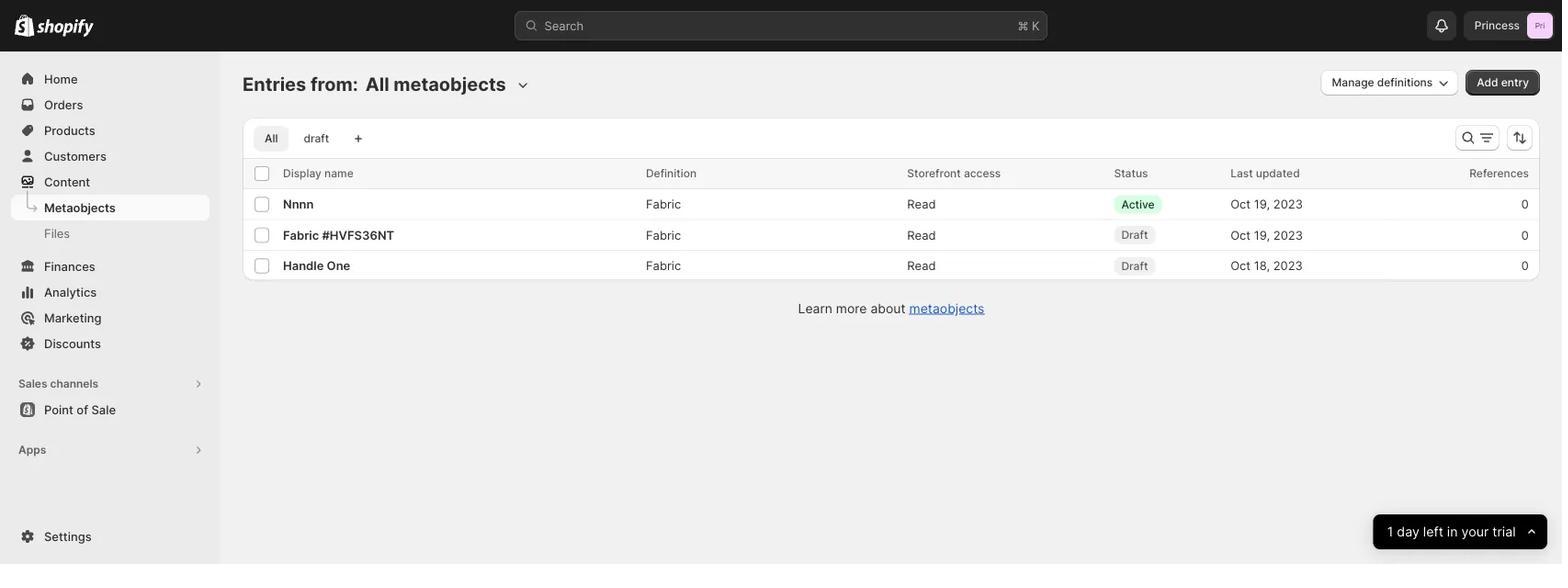 Task type: describe. For each thing, give the bounding box(es) containing it.
last
[[1231, 167, 1253, 180]]

draft
[[304, 132, 329, 145]]

of
[[77, 403, 88, 417]]

point of sale
[[44, 403, 116, 417]]

learn more about metaobjects
[[798, 301, 985, 316]]

nnnn link
[[283, 197, 314, 211]]

content
[[44, 175, 90, 189]]

apps button
[[11, 437, 210, 463]]

status
[[1114, 167, 1148, 180]]

oct for one
[[1231, 258, 1251, 273]]

1 read from the top
[[907, 197, 936, 211]]

1 0 from the top
[[1521, 197, 1529, 211]]

analytics link
[[11, 279, 210, 305]]

18,
[[1254, 258, 1270, 273]]

active
[[1122, 198, 1155, 211]]

display
[[283, 167, 322, 180]]

definition
[[646, 167, 697, 180]]

trial
[[1493, 524, 1516, 540]]

1 oct from the top
[[1231, 197, 1251, 211]]

fabric for nnnn
[[646, 197, 681, 211]]

storefront
[[907, 167, 961, 180]]

sales channels
[[18, 377, 98, 391]]

k
[[1032, 18, 1040, 33]]

customers
[[44, 149, 107, 163]]

references
[[1470, 167, 1529, 180]]

entries from:
[[243, 73, 358, 96]]

shopify image
[[37, 19, 94, 37]]

0 for one
[[1521, 258, 1529, 273]]

manage definitions button
[[1321, 70, 1459, 96]]

metaobjects link
[[11, 195, 210, 221]]

1 vertical spatial metaobjects
[[909, 301, 985, 316]]

all metaobjects
[[366, 73, 506, 96]]

shopify image
[[15, 14, 34, 37]]

manage definitions
[[1332, 76, 1433, 89]]

tab list containing all
[[250, 125, 344, 152]]

home link
[[11, 66, 210, 92]]

settings
[[44, 529, 92, 544]]

left
[[1424, 524, 1444, 540]]

handle one link
[[283, 258, 350, 273]]

display name
[[283, 167, 354, 180]]

content link
[[11, 169, 210, 195]]

entries
[[243, 73, 306, 96]]

products link
[[11, 118, 210, 143]]

all for all
[[265, 132, 278, 145]]

fabric for fabric #hvfs36nt
[[646, 228, 681, 242]]

#hvfs36nt
[[322, 228, 394, 242]]

more
[[836, 301, 867, 316]]

1
[[1388, 524, 1394, 540]]

all metaobjects button
[[362, 70, 532, 99]]

point
[[44, 403, 73, 417]]

19, for fabric #hvfs36nt
[[1254, 228, 1270, 242]]

search
[[545, 18, 584, 33]]

access
[[964, 167, 1001, 180]]

customers link
[[11, 143, 210, 169]]

⌘
[[1018, 18, 1029, 33]]

19, for nnnn
[[1254, 197, 1270, 211]]

oct 18, 2023
[[1231, 258, 1303, 273]]

storefront access
[[907, 167, 1001, 180]]

orders
[[44, 97, 83, 112]]

files
[[44, 226, 70, 240]]

princess image
[[1527, 13, 1553, 39]]

draft for oct 19, 2023
[[1122, 228, 1148, 242]]

2023 for #hvfs36nt
[[1274, 228, 1303, 242]]

manage
[[1332, 76, 1374, 89]]

1 day left in your trial button
[[1374, 515, 1548, 550]]

sale
[[91, 403, 116, 417]]

channels
[[50, 377, 98, 391]]

your
[[1462, 524, 1489, 540]]

about
[[871, 301, 906, 316]]

oct 19, 2023 for fabric #hvfs36nt
[[1231, 228, 1303, 242]]

settings link
[[11, 524, 210, 550]]



Task type: vqa. For each thing, say whether or not it's contained in the screenshot.
second "Oct 19, 2023" from the top
yes



Task type: locate. For each thing, give the bounding box(es) containing it.
2 0 from the top
[[1521, 228, 1529, 242]]

day
[[1397, 524, 1420, 540]]

2023
[[1274, 197, 1303, 211], [1274, 228, 1303, 242], [1273, 258, 1303, 273]]

1 day left in your trial
[[1388, 524, 1516, 540]]

1 horizontal spatial all
[[366, 73, 389, 96]]

1 2023 from the top
[[1274, 197, 1303, 211]]

1 vertical spatial oct 19, 2023
[[1231, 228, 1303, 242]]

from:
[[311, 73, 358, 96]]

sales
[[18, 377, 47, 391]]

metaobjects
[[394, 73, 506, 96], [909, 301, 985, 316]]

definitions
[[1377, 76, 1433, 89]]

0 vertical spatial oct
[[1231, 197, 1251, 211]]

handle
[[283, 258, 324, 273]]

1 horizontal spatial metaobjects
[[909, 301, 985, 316]]

oct 19, 2023
[[1231, 197, 1303, 211], [1231, 228, 1303, 242]]

read for #hvfs36nt
[[907, 228, 936, 242]]

handle one
[[283, 258, 350, 273]]

0 vertical spatial draft
[[1122, 228, 1148, 242]]

oct left 18,
[[1231, 258, 1251, 273]]

read
[[907, 197, 936, 211], [907, 228, 936, 242], [907, 258, 936, 273]]

orders link
[[11, 92, 210, 118]]

19, down last updated
[[1254, 197, 1270, 211]]

19, up 18,
[[1254, 228, 1270, 242]]

learn
[[798, 301, 833, 316]]

finances link
[[11, 254, 210, 279]]

all for all metaobjects
[[366, 73, 389, 96]]

fabric #hvfs36nt link
[[283, 228, 394, 242]]

0 vertical spatial 2023
[[1274, 197, 1303, 211]]

1 draft from the top
[[1122, 228, 1148, 242]]

3 0 from the top
[[1521, 258, 1529, 273]]

nnnn
[[283, 197, 314, 211]]

1 vertical spatial 19,
[[1254, 228, 1270, 242]]

analytics
[[44, 285, 97, 299]]

2 read from the top
[[907, 228, 936, 242]]

home
[[44, 72, 78, 86]]

discounts link
[[11, 331, 210, 357]]

2 19, from the top
[[1254, 228, 1270, 242]]

name
[[324, 167, 354, 180]]

1 vertical spatial 0
[[1521, 228, 1529, 242]]

2023 for one
[[1273, 258, 1303, 273]]

2 vertical spatial read
[[907, 258, 936, 273]]

oct for #hvfs36nt
[[1231, 228, 1251, 242]]

all left draft
[[265, 132, 278, 145]]

oct
[[1231, 197, 1251, 211], [1231, 228, 1251, 242], [1231, 258, 1251, 273]]

draft for oct 18, 2023
[[1122, 259, 1148, 272]]

0 vertical spatial oct 19, 2023
[[1231, 197, 1303, 211]]

sales channels button
[[11, 371, 210, 397]]

0
[[1521, 197, 1529, 211], [1521, 228, 1529, 242], [1521, 258, 1529, 273]]

0 horizontal spatial all
[[265, 132, 278, 145]]

2 oct from the top
[[1231, 228, 1251, 242]]

0 vertical spatial all
[[366, 73, 389, 96]]

all inside dropdown button
[[366, 73, 389, 96]]

last updated
[[1231, 167, 1300, 180]]

1 19, from the top
[[1254, 197, 1270, 211]]

entry
[[1501, 76, 1529, 89]]

in
[[1447, 524, 1458, 540]]

marketing link
[[11, 305, 210, 331]]

updated
[[1256, 167, 1300, 180]]

oct down last
[[1231, 197, 1251, 211]]

oct up oct 18, 2023
[[1231, 228, 1251, 242]]

2 oct 19, 2023 from the top
[[1231, 228, 1303, 242]]

metaobjects link
[[909, 301, 985, 316]]

0 vertical spatial metaobjects
[[394, 73, 506, 96]]

2023 down updated
[[1274, 197, 1303, 211]]

all
[[366, 73, 389, 96], [265, 132, 278, 145]]

one
[[327, 258, 350, 273]]

2 2023 from the top
[[1274, 228, 1303, 242]]

discounts
[[44, 336, 101, 351]]

2 vertical spatial oct
[[1231, 258, 1251, 273]]

point of sale link
[[11, 397, 210, 423]]

2 vertical spatial 0
[[1521, 258, 1529, 273]]

1 vertical spatial draft
[[1122, 259, 1148, 272]]

metaobjects inside all metaobjects dropdown button
[[394, 73, 506, 96]]

princess
[[1475, 19, 1520, 32]]

add entry
[[1477, 76, 1529, 89]]

2023 up oct 18, 2023
[[1274, 228, 1303, 242]]

0 vertical spatial 0
[[1521, 197, 1529, 211]]

all inside button
[[265, 132, 278, 145]]

2023 right 18,
[[1273, 258, 1303, 273]]

1 vertical spatial 2023
[[1274, 228, 1303, 242]]

2 draft from the top
[[1122, 259, 1148, 272]]

⌘ k
[[1018, 18, 1040, 33]]

19,
[[1254, 197, 1270, 211], [1254, 228, 1270, 242]]

1 vertical spatial read
[[907, 228, 936, 242]]

add
[[1477, 76, 1498, 89]]

fabric #hvfs36nt
[[283, 228, 394, 242]]

all button
[[254, 126, 289, 152]]

1 vertical spatial all
[[265, 132, 278, 145]]

2 vertical spatial 2023
[[1273, 258, 1303, 273]]

oct 19, 2023 down last updated
[[1231, 197, 1303, 211]]

3 2023 from the top
[[1273, 258, 1303, 273]]

point of sale button
[[0, 397, 221, 423]]

read for one
[[907, 258, 936, 273]]

tab list
[[250, 125, 344, 152]]

1 vertical spatial oct
[[1231, 228, 1251, 242]]

oct 19, 2023 up oct 18, 2023
[[1231, 228, 1303, 242]]

1 oct 19, 2023 from the top
[[1231, 197, 1303, 211]]

0 vertical spatial 19,
[[1254, 197, 1270, 211]]

3 oct from the top
[[1231, 258, 1251, 273]]

0 vertical spatial read
[[907, 197, 936, 211]]

marketing
[[44, 311, 102, 325]]

products
[[44, 123, 95, 137]]

metaobjects
[[44, 200, 116, 215]]

draft link
[[293, 126, 340, 152]]

0 horizontal spatial metaobjects
[[394, 73, 506, 96]]

all right from:
[[366, 73, 389, 96]]

add entry button
[[1466, 70, 1540, 96]]

draft
[[1122, 228, 1148, 242], [1122, 259, 1148, 272]]

0 for #hvfs36nt
[[1521, 228, 1529, 242]]

finances
[[44, 259, 95, 273]]

fabric for handle one
[[646, 258, 681, 273]]

files link
[[11, 221, 210, 246]]

3 read from the top
[[907, 258, 936, 273]]

oct 19, 2023 for nnnn
[[1231, 197, 1303, 211]]

apps
[[18, 443, 46, 457]]



